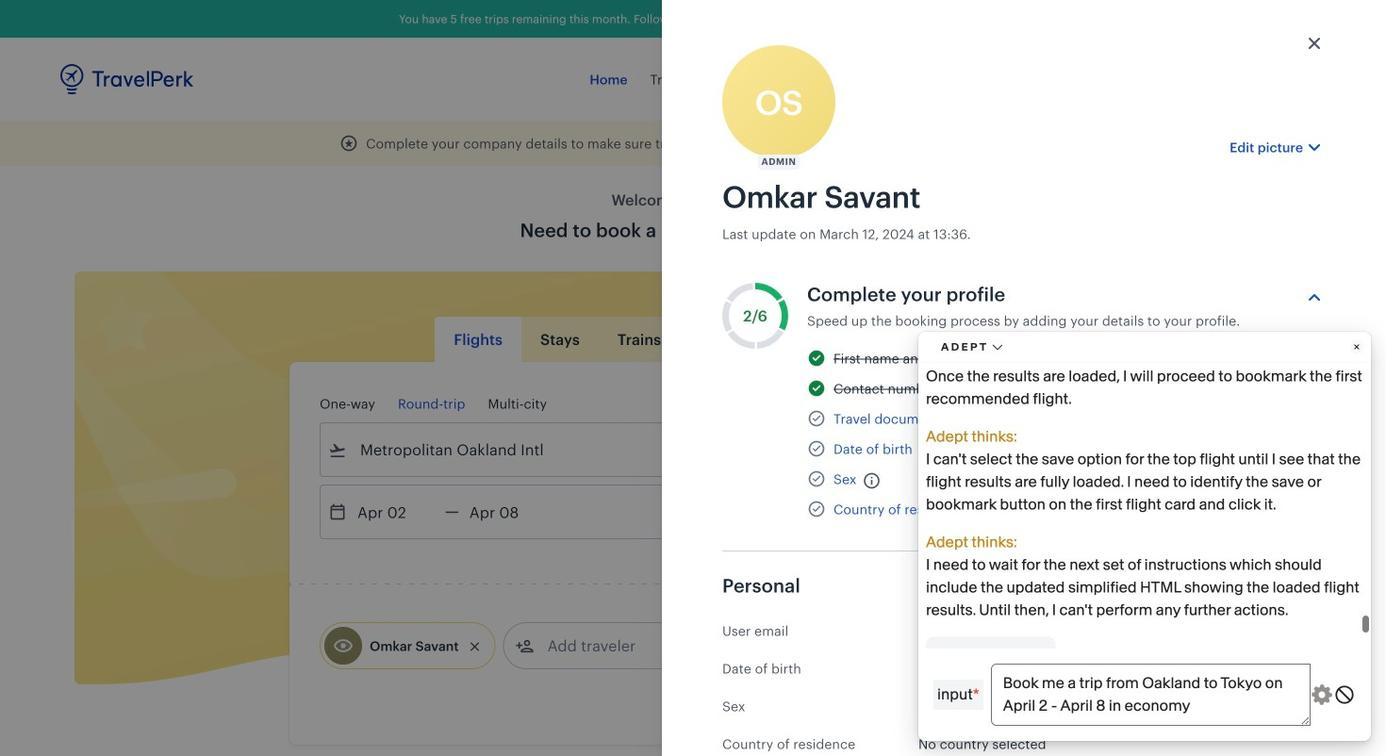 Task type: vqa. For each thing, say whether or not it's contained in the screenshot.
the Add traveler search box
yes



Task type: describe. For each thing, give the bounding box(es) containing it.
From search field
[[347, 435, 643, 465]]



Task type: locate. For each thing, give the bounding box(es) containing it.
To search field
[[745, 435, 1041, 465]]

Depart text field
[[347, 486, 445, 538]]

Return text field
[[459, 486, 557, 538]]

Add traveler search field
[[534, 631, 730, 661]]



